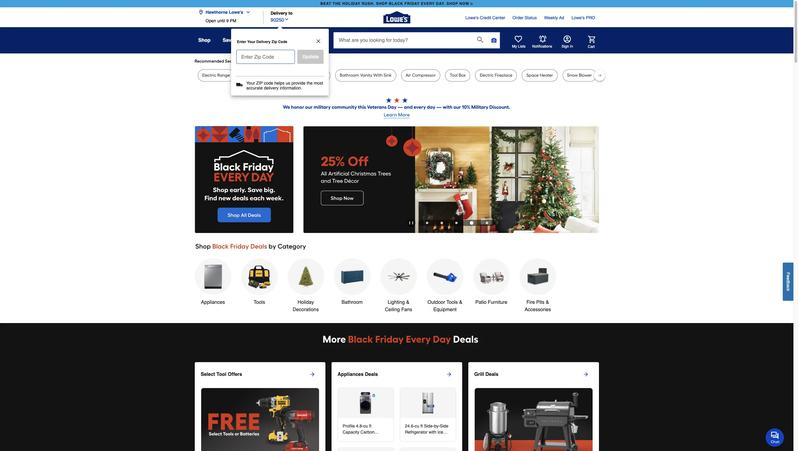 Task type: describe. For each thing, give the bounding box(es) containing it.
select
[[201, 372, 215, 377]]

my
[[512, 44, 517, 49]]

more black friday every day deals. image
[[195, 328, 599, 352]]

zip
[[272, 40, 277, 44]]

tool box
[[450, 73, 466, 78]]

vanity for bathroom vanity
[[314, 73, 326, 78]]

lighting
[[388, 300, 405, 305]]

bathroom for bathroom vanity with sink
[[340, 73, 359, 78]]

camera image
[[491, 37, 497, 43]]

diy & ideas
[[295, 38, 321, 43]]

b
[[786, 282, 791, 284]]

to
[[289, 11, 293, 16]]

status
[[525, 15, 537, 20]]

up to 30% off image
[[475, 388, 593, 451]]

patio furniture
[[476, 300, 508, 305]]

f e e d b a c k button
[[783, 263, 794, 301]]

Search Query text field
[[334, 32, 473, 48]]

90250 button
[[271, 16, 289, 24]]

lowe's pro link
[[572, 15, 596, 21]]

scroll to item #3 element
[[449, 222, 464, 224]]

lowe's credit center link
[[466, 15, 506, 21]]

you for more suggestions for you
[[305, 59, 312, 64]]

lowe's home improvement logo image
[[384, 4, 410, 31]]

fireplace
[[495, 73, 513, 78]]

accessories
[[525, 307, 551, 312]]

vanity for bathroom vanity with sink
[[360, 73, 373, 78]]

patio
[[476, 300, 487, 305]]

lowe's home improvement lists image
[[515, 35, 522, 43]]

every
[[421, 2, 435, 6]]

25 percent off all artificial christmas trees and tree decor. image
[[303, 126, 599, 233]]

holiday decorations button
[[288, 258, 324, 313]]

2 shop from the left
[[447, 2, 458, 6]]

beat the holiday rush. shop black friday every day. shop now > link
[[319, 0, 475, 7]]

code
[[278, 40, 287, 44]]

recommended
[[195, 59, 224, 64]]

electric for electric fireplace
[[480, 73, 494, 78]]

now
[[460, 2, 470, 6]]

tools inside "outdoor tools & equipment"
[[447, 300, 458, 305]]

bathroom button
[[334, 258, 371, 306]]

arrow right image for appliances deals
[[446, 371, 452, 377]]

air
[[406, 73, 411, 78]]

lowe's pro
[[572, 15, 596, 20]]

chat invite button image
[[766, 428, 785, 447]]

weekly ad
[[544, 15, 565, 20]]

the
[[333, 2, 341, 6]]

scroll to item #2 element
[[435, 222, 449, 224]]

beat the holiday rush. shop black friday every day. shop now >
[[321, 2, 473, 6]]

location image
[[198, 10, 203, 15]]

cart button
[[580, 36, 596, 49]]

day.
[[436, 2, 445, 6]]

more suggestions for you link
[[262, 58, 317, 64]]

weekly ad link
[[544, 15, 565, 21]]

arrow right image for grill deals
[[583, 371, 589, 377]]

patio furniture button
[[473, 258, 510, 306]]

appliances for appliances deals
[[338, 372, 364, 377]]

0 horizontal spatial chevron down image
[[243, 10, 251, 15]]

pm
[[230, 18, 236, 23]]

beat
[[321, 2, 332, 6]]

until
[[217, 18, 225, 23]]

installations
[[254, 38, 282, 43]]

arrow right image
[[588, 179, 594, 186]]

zip
[[256, 81, 263, 86]]

more suggestions for you
[[262, 59, 312, 64]]

buy 1, get up to 2 free image
[[201, 388, 319, 451]]

electric range
[[202, 73, 230, 78]]

lighting & ceiling fans
[[385, 300, 412, 312]]

heater
[[540, 73, 553, 78]]

appliances for appliances
[[201, 300, 225, 305]]

box
[[459, 73, 466, 78]]

select tool offers link
[[201, 367, 319, 388]]

space
[[527, 73, 539, 78]]

diy & ideas button
[[295, 35, 321, 46]]

compressor
[[412, 73, 436, 78]]

us
[[286, 81, 290, 86]]

scroll to item #4 element
[[464, 221, 480, 225]]

grill
[[475, 372, 484, 377]]

open until 9 pm
[[206, 18, 236, 23]]

scroll to item #5 element
[[480, 222, 495, 224]]

1 tools from the left
[[254, 300, 265, 305]]

lowe's inside button
[[229, 10, 243, 15]]

lowe's credit center
[[466, 15, 506, 20]]

lowe's home improvement notification center image
[[539, 35, 547, 43]]

accurate
[[246, 86, 263, 90]]

fans
[[402, 307, 412, 312]]

code
[[264, 81, 273, 86]]

appliances deals
[[338, 372, 378, 377]]

1 vertical spatial delivery
[[256, 40, 271, 44]]

1 e from the top
[[786, 275, 791, 277]]

my lists
[[512, 44, 526, 49]]

arrow right image for select tool offers
[[309, 371, 315, 377]]

update button
[[298, 50, 324, 64]]

black
[[389, 2, 403, 6]]

your inside your zip code helps us provide the most accurate delivery information.
[[246, 81, 255, 86]]

close image
[[316, 39, 321, 44]]

hawthorne lowe's
[[206, 10, 243, 15]]

c
[[786, 287, 791, 289]]

most
[[314, 81, 323, 86]]

in
[[570, 44, 573, 49]]

grill deals
[[475, 372, 499, 377]]



Task type: locate. For each thing, give the bounding box(es) containing it.
1 horizontal spatial lowe's
[[466, 15, 479, 20]]

recommended searches for you heading
[[195, 58, 599, 64]]

grill deals link
[[475, 367, 593, 388]]

& left "patio"
[[459, 300, 463, 305]]

for right suggestions
[[298, 59, 304, 64]]

delivery to
[[271, 11, 293, 16]]

electric fireplace
[[480, 73, 513, 78]]

arrow right image inside "grill deals" link
[[583, 371, 589, 377]]

0 horizontal spatial bathroom
[[293, 73, 313, 78]]

Enter Zip Code text field
[[239, 50, 293, 61]]

1 horizontal spatial vanity
[[360, 73, 373, 78]]

vanity left with
[[360, 73, 373, 78]]

0 vertical spatial your
[[247, 40, 255, 44]]

1 horizontal spatial chevron down image
[[284, 17, 289, 22]]

range
[[217, 73, 230, 78]]

0 horizontal spatial vanity
[[314, 73, 326, 78]]

e
[[786, 275, 791, 277], [786, 277, 791, 280]]

1 vertical spatial your
[[246, 81, 255, 86]]

ceiling
[[385, 307, 400, 312]]

decorations
[[293, 307, 319, 312]]

& inside lighting & ceiling fans
[[406, 300, 410, 305]]

delivery
[[271, 11, 287, 16], [256, 40, 271, 44]]

enter your delivery zip code
[[237, 40, 287, 44]]

installations button
[[254, 35, 282, 46]]

outdoor tools & equipment button
[[427, 258, 464, 313]]

0 horizontal spatial tools
[[254, 300, 265, 305]]

1 horizontal spatial for
[[298, 59, 304, 64]]

f e e d b a c k
[[786, 272, 791, 291]]

3 arrow right image from the left
[[583, 371, 589, 377]]

black friday every day. shop early. save big. find new deals each week. image
[[195, 126, 293, 233]]

fire
[[527, 300, 535, 305]]

& inside "outdoor tools & equipment"
[[459, 300, 463, 305]]

suggestions
[[273, 59, 297, 64]]

& right pits
[[546, 300, 549, 305]]

1 for from the left
[[244, 59, 249, 64]]

2 horizontal spatial arrow right image
[[583, 371, 589, 377]]

lists
[[518, 44, 526, 49]]

shop right rush.
[[376, 2, 388, 6]]

for for searches
[[244, 59, 249, 64]]

sign in
[[562, 44, 573, 49]]

2 electric from the left
[[480, 73, 494, 78]]

0 vertical spatial chevron down image
[[243, 10, 251, 15]]

0 horizontal spatial appliances image
[[354, 392, 377, 415]]

appliances image
[[354, 392, 377, 415], [417, 392, 439, 415]]

enter
[[237, 40, 246, 44]]

shop black friday deals by category. image
[[195, 241, 599, 252]]

hawthorne
[[206, 10, 228, 15]]

scroll to item #1 element
[[420, 222, 435, 224]]

d
[[786, 280, 791, 282]]

1 appliances image from the left
[[354, 392, 377, 415]]

offers
[[228, 372, 242, 377]]

your right "enter"
[[247, 40, 255, 44]]

1 horizontal spatial arrow right image
[[446, 371, 452, 377]]

machine
[[262, 73, 279, 78]]

1 horizontal spatial tools
[[447, 300, 458, 305]]

2 e from the top
[[786, 277, 791, 280]]

appliances button
[[195, 258, 231, 306]]

for for suggestions
[[298, 59, 304, 64]]

electric for electric range
[[202, 73, 216, 78]]

2 for from the left
[[298, 59, 304, 64]]

appliances deals link
[[338, 367, 462, 382]]

tools
[[254, 300, 265, 305], [447, 300, 458, 305]]

e up d
[[786, 275, 791, 277]]

1 electric from the left
[[202, 73, 216, 78]]

1 arrow right image from the left
[[309, 371, 315, 377]]

f
[[786, 272, 791, 275]]

holiday decorations
[[293, 300, 319, 312]]

& inside fire pits & accessories
[[546, 300, 549, 305]]

2 arrow right image from the left
[[446, 371, 452, 377]]

center
[[493, 15, 506, 20]]

bathroom vanity
[[293, 73, 326, 78]]

rush.
[[362, 2, 375, 6]]

electric down recommended
[[202, 73, 216, 78]]

bathroom up 'provide'
[[293, 73, 313, 78]]

your down washing
[[246, 81, 255, 86]]

& right diy
[[304, 38, 307, 43]]

blower
[[579, 73, 592, 78]]

1 deals from the left
[[365, 372, 378, 377]]

1 horizontal spatial bathroom
[[340, 73, 359, 78]]

0 horizontal spatial shop
[[376, 2, 388, 6]]

provide
[[292, 81, 306, 86]]

lowe's left credit
[[466, 15, 479, 20]]

for
[[244, 59, 249, 64], [298, 59, 304, 64]]

lowe's home improvement cart image
[[588, 36, 596, 43]]

you for recommended searches for you
[[250, 59, 257, 64]]

1 horizontal spatial shop
[[447, 2, 458, 6]]

fire pits & accessories button
[[520, 258, 556, 313]]

2 you from the left
[[305, 59, 312, 64]]

& up fans
[[406, 300, 410, 305]]

update
[[302, 54, 319, 60]]

1 horizontal spatial appliances
[[338, 372, 364, 377]]

1 horizontal spatial you
[[305, 59, 312, 64]]

2 vanity from the left
[[360, 73, 373, 78]]

chevron down image
[[243, 10, 251, 15], [284, 17, 289, 22]]

2 bathroom from the left
[[340, 73, 359, 78]]

9
[[226, 18, 229, 23]]

shop
[[198, 38, 211, 43]]

0 horizontal spatial deals
[[365, 372, 378, 377]]

arrow right image inside select tool offers link
[[309, 371, 315, 377]]

0 vertical spatial appliances
[[201, 300, 225, 305]]

we honor our military community on veterans day and every day with a 10 percent military discount. image
[[195, 97, 599, 120]]

e up b
[[786, 277, 791, 280]]

90250
[[271, 17, 284, 23]]

1 shop from the left
[[376, 2, 388, 6]]

arrow right image
[[309, 371, 315, 377], [446, 371, 452, 377], [583, 371, 589, 377]]

ideas
[[309, 38, 321, 43]]

holiday
[[298, 300, 314, 305]]

vanity up most
[[314, 73, 326, 78]]

chevron down image inside 90250 button
[[284, 17, 289, 22]]

tools button
[[241, 258, 278, 306]]

deals for grill deals
[[486, 372, 499, 377]]

tool
[[217, 372, 227, 377]]

appliances
[[201, 300, 225, 305], [338, 372, 364, 377]]

ad
[[559, 15, 565, 20]]

savings
[[223, 38, 242, 43]]

lowe's up "pm"
[[229, 10, 243, 15]]

1 vertical spatial chevron down image
[[284, 17, 289, 22]]

you left more
[[250, 59, 257, 64]]

sign in button
[[562, 35, 573, 49]]

0 vertical spatial delivery
[[271, 11, 287, 16]]

outdoor tools & equipment
[[428, 300, 463, 312]]

for right the searches
[[244, 59, 249, 64]]

k
[[786, 289, 791, 291]]

you up the bathroom vanity
[[305, 59, 312, 64]]

0 horizontal spatial lowe's
[[229, 10, 243, 15]]

1 horizontal spatial appliances image
[[417, 392, 439, 415]]

diy
[[295, 38, 303, 43]]

tool
[[450, 73, 458, 78]]

1 vanity from the left
[[314, 73, 326, 78]]

my lists link
[[512, 35, 526, 49]]

electric left fireplace
[[480, 73, 494, 78]]

delivery up 90250 button on the top
[[271, 11, 287, 16]]

searches
[[225, 59, 243, 64]]

more
[[262, 59, 272, 64]]

outdoor
[[428, 300, 445, 305]]

equipment
[[434, 307, 457, 312]]

bathroom left with
[[340, 73, 359, 78]]

delivery
[[264, 86, 279, 90]]

lighting & ceiling fans button
[[380, 258, 417, 313]]

0 horizontal spatial electric
[[202, 73, 216, 78]]

lowe's
[[229, 10, 243, 15], [466, 15, 479, 20], [572, 15, 585, 20]]

1 horizontal spatial deals
[[486, 372, 499, 377]]

hawthorne lowe's button
[[198, 6, 253, 18]]

appliances inside 'button'
[[201, 300, 225, 305]]

0 horizontal spatial you
[[250, 59, 257, 64]]

a
[[786, 284, 791, 287]]

sink
[[384, 73, 392, 78]]

0 horizontal spatial appliances
[[201, 300, 225, 305]]

2 tools from the left
[[447, 300, 458, 305]]

bathroom vanity with sink
[[340, 73, 392, 78]]

washing
[[244, 73, 261, 78]]

1 vertical spatial appliances
[[338, 372, 364, 377]]

fire pits & accessories
[[525, 300, 551, 312]]

pro
[[586, 15, 596, 20]]

lowe's left "pro" on the top
[[572, 15, 585, 20]]

1 you from the left
[[250, 59, 257, 64]]

credit
[[480, 15, 491, 20]]

snow
[[567, 73, 578, 78]]

shop button
[[198, 35, 211, 46]]

recommended searches for you
[[195, 59, 257, 64]]

shop right 'day.'
[[447, 2, 458, 6]]

weekly
[[544, 15, 558, 20]]

cart
[[588, 44, 595, 49]]

furniture
[[488, 300, 508, 305]]

1 horizontal spatial electric
[[480, 73, 494, 78]]

arrow right image inside appliances deals link
[[446, 371, 452, 377]]

0 horizontal spatial for
[[244, 59, 249, 64]]

lowe's home improvement account image
[[564, 35, 571, 43]]

deals for appliances deals
[[365, 372, 378, 377]]

your zip code helps us provide the most accurate delivery information.
[[246, 81, 323, 90]]

select tool offers
[[201, 372, 242, 377]]

sign
[[562, 44, 569, 49]]

savings button
[[223, 35, 242, 46]]

0 horizontal spatial arrow right image
[[309, 371, 315, 377]]

bathroom
[[342, 300, 363, 305]]

delivery left zip
[[256, 40, 271, 44]]

1 bathroom from the left
[[293, 73, 313, 78]]

2 horizontal spatial lowe's
[[572, 15, 585, 20]]

lowe's for lowe's pro
[[572, 15, 585, 20]]

2 appliances image from the left
[[417, 392, 439, 415]]

lowe's for lowe's credit center
[[466, 15, 479, 20]]

search image
[[477, 37, 484, 43]]

None search field
[[334, 32, 500, 54]]

bathroom for bathroom vanity
[[293, 73, 313, 78]]

2 deals from the left
[[486, 372, 499, 377]]



Task type: vqa. For each thing, say whether or not it's contained in the screenshot.
25 Days of Deals Type Hanging decoration image
no



